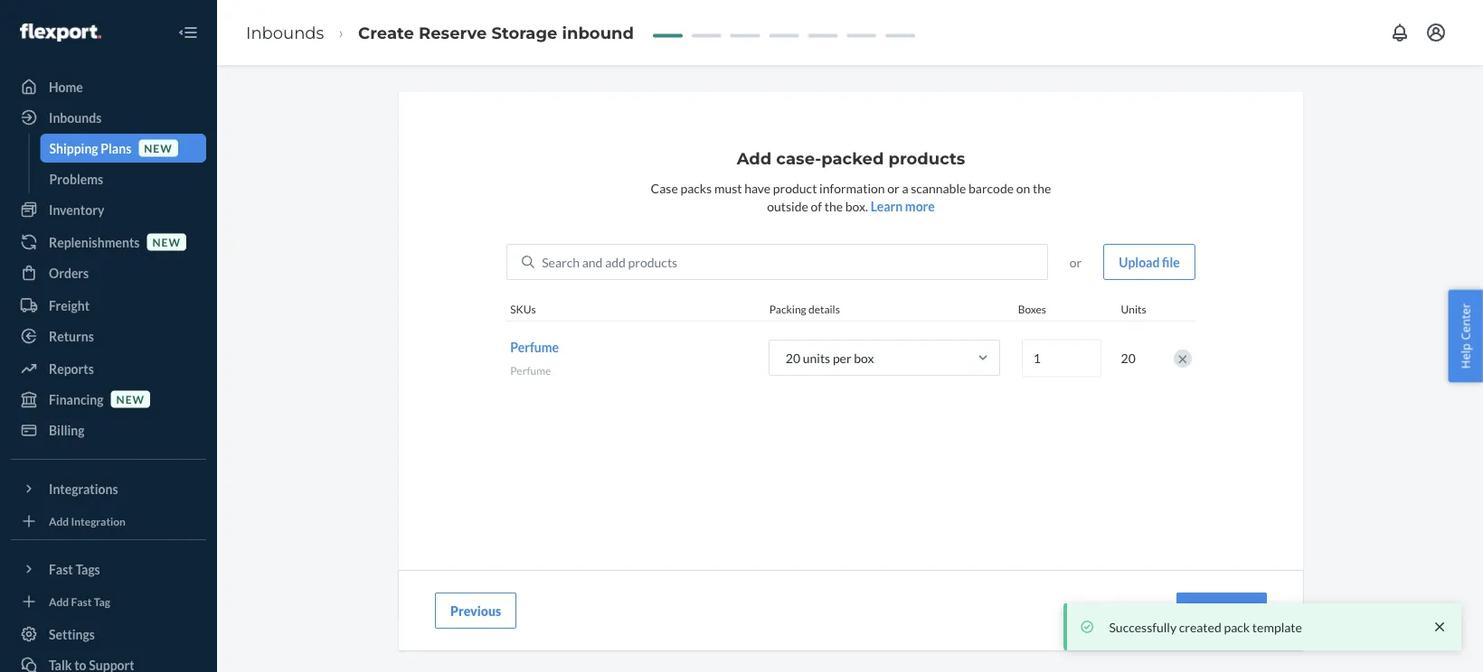 Task type: vqa. For each thing, say whether or not it's contained in the screenshot.
are
no



Task type: locate. For each thing, give the bounding box(es) containing it.
1 horizontal spatial 20
[[1121, 351, 1136, 366]]

template
[[1252, 620, 1302, 635]]

product
[[773, 180, 817, 196]]

fast left tag
[[71, 595, 92, 609]]

products
[[889, 148, 965, 168], [628, 255, 678, 270]]

add fast tag
[[49, 595, 110, 609]]

add for add integration
[[49, 515, 69, 528]]

new right the plans
[[144, 141, 173, 155]]

0 vertical spatial inbounds
[[246, 23, 324, 42]]

1 horizontal spatial products
[[889, 148, 965, 168]]

0 horizontal spatial products
[[628, 255, 678, 270]]

0 vertical spatial perfume
[[510, 340, 559, 355]]

returns link
[[11, 322, 206, 351]]

1 vertical spatial inbounds link
[[11, 103, 206, 132]]

1 vertical spatial perfume
[[510, 365, 551, 378]]

add up have at the right top
[[737, 148, 772, 168]]

information
[[819, 180, 885, 196]]

fast
[[49, 562, 73, 577], [71, 595, 92, 609]]

20 left units
[[786, 351, 800, 366]]

0 vertical spatial products
[[889, 148, 965, 168]]

2 vertical spatial add
[[49, 595, 69, 609]]

add up settings
[[49, 595, 69, 609]]

inbound
[[562, 23, 634, 42]]

shipping
[[49, 141, 98, 156]]

outside
[[767, 199, 808, 214]]

units
[[803, 351, 830, 366]]

on
[[1016, 180, 1030, 196]]

create reserve storage inbound
[[358, 23, 634, 42]]

upload file
[[1119, 255, 1180, 270]]

file
[[1162, 255, 1180, 270]]

inbounds
[[246, 23, 324, 42], [49, 110, 102, 125]]

close navigation image
[[177, 22, 199, 43]]

new up orders link
[[152, 236, 181, 249]]

perfume down perfume link
[[510, 365, 551, 378]]

1 horizontal spatial the
[[1033, 180, 1051, 196]]

products up scannable on the top of page
[[889, 148, 965, 168]]

new down reports link
[[116, 393, 145, 406]]

inbounds link
[[246, 23, 324, 42], [11, 103, 206, 132]]

pack
[[1224, 620, 1250, 635]]

0 vertical spatial or
[[887, 180, 900, 196]]

learn more
[[871, 199, 935, 214]]

0 horizontal spatial or
[[887, 180, 900, 196]]

inventory link
[[11, 195, 206, 224]]

new
[[144, 141, 173, 155], [152, 236, 181, 249], [116, 393, 145, 406]]

1 horizontal spatial inbounds
[[246, 23, 324, 42]]

reports link
[[11, 355, 206, 383]]

1 horizontal spatial or
[[1070, 255, 1082, 270]]

orders
[[49, 265, 89, 281]]

new for financing
[[116, 393, 145, 406]]

per
[[833, 351, 852, 366]]

1 vertical spatial new
[[152, 236, 181, 249]]

reports
[[49, 361, 94, 377]]

box.
[[845, 199, 868, 214]]

or left 'a'
[[887, 180, 900, 196]]

financing
[[49, 392, 104, 407]]

Number of boxes number field
[[1022, 340, 1101, 378]]

help center button
[[1448, 290, 1483, 383]]

or
[[887, 180, 900, 196], [1070, 255, 1082, 270]]

0 vertical spatial new
[[144, 141, 173, 155]]

20
[[786, 351, 800, 366], [1121, 351, 1136, 366]]

center
[[1457, 304, 1474, 341]]

0 vertical spatial fast
[[49, 562, 73, 577]]

0 vertical spatial add
[[737, 148, 772, 168]]

the right on
[[1033, 180, 1051, 196]]

boxes
[[1018, 303, 1046, 316]]

billing link
[[11, 416, 206, 445]]

previous button
[[435, 593, 517, 629]]

integration
[[71, 515, 126, 528]]

products right add
[[628, 255, 678, 270]]

packing
[[769, 303, 806, 316]]

case
[[651, 180, 678, 196]]

1 vertical spatial inbounds
[[49, 110, 102, 125]]

1 vertical spatial or
[[1070, 255, 1082, 270]]

scannable
[[911, 180, 966, 196]]

1 vertical spatial the
[[825, 199, 843, 214]]

perfume down skus
[[510, 340, 559, 355]]

orders link
[[11, 259, 206, 288]]

0 horizontal spatial 20
[[786, 351, 800, 366]]

problems link
[[40, 165, 206, 194]]

more
[[905, 199, 935, 214]]

row
[[507, 321, 1195, 395]]

2 vertical spatial new
[[116, 393, 145, 406]]

successfully created pack template
[[1109, 620, 1302, 635]]

of
[[811, 199, 822, 214]]

fast inside add fast tag link
[[71, 595, 92, 609]]

search
[[542, 255, 580, 270]]

row containing perfume
[[507, 321, 1195, 395]]

inbounds link inside breadcrumbs navigation
[[246, 23, 324, 42]]

0 horizontal spatial the
[[825, 199, 843, 214]]

fast left tags
[[49, 562, 73, 577]]

add
[[605, 255, 626, 270]]

0 horizontal spatial inbounds
[[49, 110, 102, 125]]

the right of
[[825, 199, 843, 214]]

1 vertical spatial fast
[[71, 595, 92, 609]]

20 down units
[[1121, 351, 1136, 366]]

add fast tag link
[[11, 591, 206, 613]]

inbounds inside breadcrumbs navigation
[[246, 23, 324, 42]]

1 vertical spatial add
[[49, 515, 69, 528]]

products for search and add products
[[628, 255, 678, 270]]

shipping plans
[[49, 141, 131, 156]]

breadcrumbs navigation
[[232, 6, 648, 59]]

0 vertical spatial inbounds link
[[246, 23, 324, 42]]

1 vertical spatial products
[[628, 255, 678, 270]]

add
[[737, 148, 772, 168], [49, 515, 69, 528], [49, 595, 69, 609]]

perfume
[[510, 340, 559, 355], [510, 365, 551, 378]]

1 horizontal spatial inbounds link
[[246, 23, 324, 42]]

the
[[1033, 180, 1051, 196], [825, 199, 843, 214]]

add left integration
[[49, 515, 69, 528]]

or left upload
[[1070, 255, 1082, 270]]



Task type: describe. For each thing, give the bounding box(es) containing it.
successfully
[[1109, 620, 1177, 635]]

help
[[1457, 344, 1474, 369]]

a
[[902, 180, 908, 196]]

new for replenishments
[[152, 236, 181, 249]]

have
[[744, 180, 771, 196]]

tag
[[94, 595, 110, 609]]

must
[[714, 180, 742, 196]]

search image
[[522, 256, 535, 269]]

upload
[[1119, 255, 1160, 270]]

next button
[[1177, 593, 1267, 629]]

0 vertical spatial the
[[1033, 180, 1051, 196]]

packing details
[[769, 303, 840, 316]]

open account menu image
[[1425, 22, 1447, 43]]

2 perfume from the top
[[510, 365, 551, 378]]

packs
[[680, 180, 712, 196]]

create
[[358, 23, 414, 42]]

previous
[[450, 604, 501, 619]]

tags
[[75, 562, 100, 577]]

home
[[49, 79, 83, 95]]

20 for 20
[[1121, 351, 1136, 366]]

replenishments
[[49, 235, 140, 250]]

inventory
[[49, 202, 104, 218]]

add for add fast tag
[[49, 595, 69, 609]]

case-
[[776, 148, 821, 168]]

20 for 20 units per box
[[786, 351, 800, 366]]

integrations
[[49, 482, 118, 497]]

fast tags button
[[11, 555, 206, 584]]

help center
[[1457, 304, 1474, 369]]

0 horizontal spatial inbounds link
[[11, 103, 206, 132]]

add integration link
[[11, 511, 206, 533]]

learn more button
[[871, 197, 935, 215]]

flexport logo image
[[20, 23, 101, 42]]

add case-packed products
[[737, 148, 965, 168]]

new for shipping plans
[[144, 141, 173, 155]]

storage
[[492, 23, 558, 42]]

units
[[1121, 303, 1147, 316]]

settings
[[49, 627, 95, 643]]

fast tags
[[49, 562, 100, 577]]

learn
[[871, 199, 903, 214]]

reserve
[[419, 23, 487, 42]]

1 perfume from the top
[[510, 340, 559, 355]]

add for add case-packed products
[[737, 148, 772, 168]]

freight link
[[11, 291, 206, 320]]

integrations button
[[11, 475, 206, 504]]

billing
[[49, 423, 85, 438]]

perfume link
[[510, 340, 559, 355]]

created
[[1179, 620, 1222, 635]]

search and add products
[[542, 255, 678, 270]]

details
[[808, 303, 840, 316]]

skus
[[510, 303, 536, 316]]

and
[[582, 255, 603, 270]]

20 units per box
[[786, 351, 874, 366]]

open notifications image
[[1389, 22, 1411, 43]]

plans
[[101, 141, 131, 156]]

returns
[[49, 329, 94, 344]]

problems
[[49, 171, 103, 187]]

freight
[[49, 298, 90, 313]]

settings link
[[11, 620, 206, 649]]

close toast image
[[1431, 619, 1449, 637]]

upload file button
[[1104, 244, 1195, 280]]

box
[[854, 351, 874, 366]]

home link
[[11, 72, 206, 101]]

case packs must have product information or a scannable barcode on the outside of the box.
[[651, 180, 1051, 214]]

or inside "case packs must have product information or a scannable barcode on the outside of the box."
[[887, 180, 900, 196]]

packed
[[821, 148, 884, 168]]

next
[[1208, 604, 1236, 619]]

fast inside fast tags dropdown button
[[49, 562, 73, 577]]

products for add case-packed products
[[889, 148, 965, 168]]

add integration
[[49, 515, 126, 528]]

barcode
[[969, 180, 1014, 196]]



